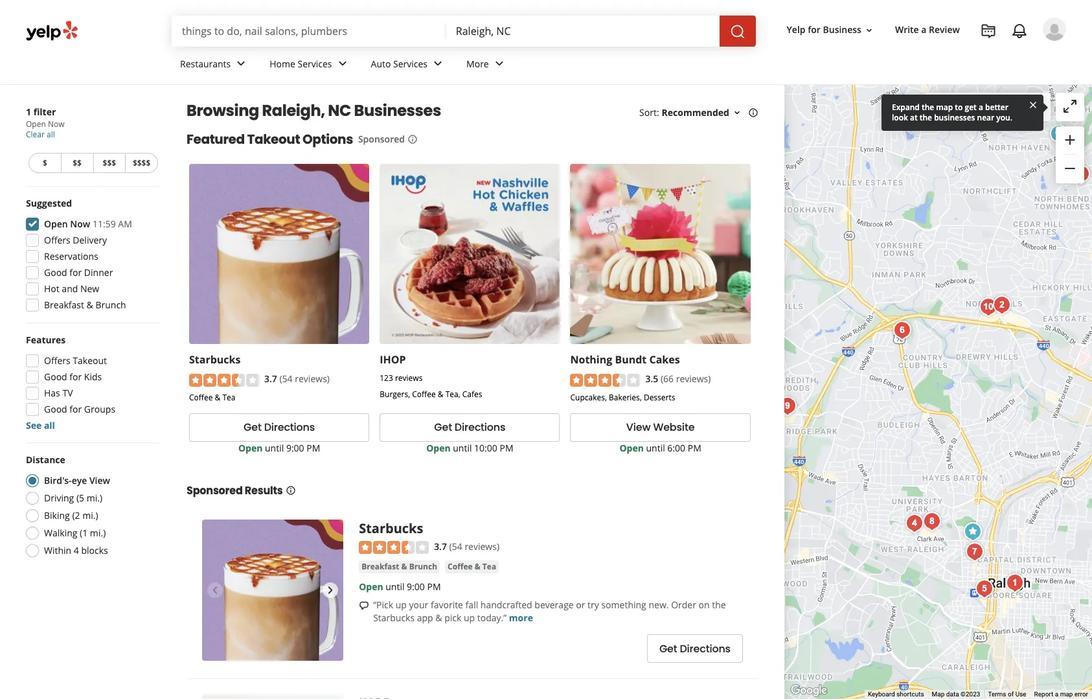Task type: locate. For each thing, give the bounding box(es) containing it.
3.5 (66 reviews)
[[646, 373, 711, 385]]

1 vertical spatial coffee & tea
[[448, 561, 497, 572]]

1 vertical spatial tea
[[483, 561, 497, 572]]

1 horizontal spatial 3.7 star rating image
[[359, 541, 429, 554]]

all right the clear
[[47, 129, 55, 140]]

auto services link
[[361, 47, 456, 84]]

3.7 (54 reviews)
[[264, 373, 330, 385], [434, 540, 500, 553]]

24 chevron down v2 image for restaurants
[[234, 56, 249, 72]]

24 chevron down v2 image right "restaurants"
[[234, 56, 249, 72]]

1 offers from the top
[[44, 234, 70, 246]]

takeout up kids
[[73, 355, 107, 367]]

takeout
[[247, 130, 300, 148], [73, 355, 107, 367]]

for for dinner
[[70, 266, 82, 279]]

2 offers from the top
[[44, 355, 70, 367]]

breakfast & brunch inside button
[[362, 561, 438, 572]]

favorite
[[431, 599, 463, 611]]

nothing bundt cakes image
[[1047, 121, 1073, 147]]

0 horizontal spatial up
[[396, 599, 407, 611]]

map left the to
[[937, 102, 954, 113]]

0 vertical spatial 16 info v2 image
[[749, 107, 759, 118]]

mi.) right (5
[[87, 492, 103, 504]]

a right report
[[1056, 691, 1059, 698]]

16 chevron down v2 image
[[865, 25, 875, 35], [733, 108, 743, 118]]

2 services from the left
[[394, 57, 428, 70]]

breakfast down and
[[44, 299, 84, 311]]

moves
[[1016, 101, 1044, 113]]

1 horizontal spatial 16 info v2 image
[[408, 134, 418, 144]]

1 none field from the left
[[182, 24, 436, 38]]

brunch up your
[[410, 561, 438, 572]]

coffee & tea
[[189, 392, 236, 403], [448, 561, 497, 572]]

16 info v2 image for browsing raleigh, nc businesses
[[749, 107, 759, 118]]

2 vertical spatial 16 info v2 image
[[286, 485, 296, 496]]

(1
[[80, 527, 88, 539]]

0 horizontal spatial (54
[[280, 373, 293, 385]]

get
[[966, 102, 977, 113]]

24 chevron down v2 image inside restaurants 'link'
[[234, 56, 249, 72]]

1 horizontal spatial starbucks image
[[961, 519, 987, 545]]

1 horizontal spatial map
[[994, 101, 1013, 113]]

1 horizontal spatial breakfast
[[362, 561, 400, 572]]

brunch inside button
[[410, 561, 438, 572]]

coffee & tea button
[[445, 561, 499, 574]]

16 chevron down v2 image right recommended
[[733, 108, 743, 118]]

1 horizontal spatial 3.7
[[434, 540, 447, 553]]

1 starbucks image from the left
[[961, 519, 987, 545]]

16 info v2 image right recommended dropdown button
[[749, 107, 759, 118]]

1 horizontal spatial services
[[394, 57, 428, 70]]

1 horizontal spatial brunch
[[410, 561, 438, 572]]

clear
[[26, 129, 45, 140]]

none field up home services in the left top of the page
[[182, 24, 436, 38]]

1 horizontal spatial none field
[[456, 24, 710, 38]]

24 chevron down v2 image left auto
[[335, 56, 350, 72]]

terms
[[989, 691, 1007, 698]]

1 vertical spatial a
[[979, 102, 984, 113]]

now down filter
[[48, 119, 65, 130]]

&
[[87, 299, 93, 311], [438, 389, 444, 400], [215, 392, 221, 403], [402, 561, 408, 572], [475, 561, 481, 572], [436, 612, 442, 624]]

bird's-
[[44, 475, 72, 487]]

more
[[467, 57, 489, 70]]

up left your
[[396, 599, 407, 611]]

2 horizontal spatial 24 chevron down v2 image
[[492, 56, 507, 72]]

0 vertical spatial open until 9:00 pm
[[239, 442, 320, 454]]

for up hot and new
[[70, 266, 82, 279]]

sponsored left results
[[187, 483, 243, 498]]

breakfast up "pick
[[362, 561, 400, 572]]

0 horizontal spatial directions
[[264, 420, 315, 435]]

16 info v2 image right results
[[286, 485, 296, 496]]

expand the map to get a better look at the businesses near you.
[[893, 102, 1013, 123]]

until for starbucks
[[265, 442, 284, 454]]

user actions element
[[777, 16, 1085, 96]]

0 horizontal spatial brunch
[[96, 299, 126, 311]]

0 horizontal spatial get directions
[[244, 420, 315, 435]]

3.7
[[264, 373, 277, 385], [434, 540, 447, 553]]

look
[[893, 112, 909, 123]]

the
[[922, 102, 935, 113], [920, 112, 933, 123], [713, 599, 726, 611]]

2 good from the top
[[44, 371, 67, 383]]

option group
[[22, 454, 161, 561]]

up down fall
[[464, 612, 475, 624]]

good up 'has tv'
[[44, 371, 67, 383]]

groups
[[84, 403, 115, 416]]

tea inside button
[[483, 561, 497, 572]]

3.5 star rating image
[[571, 374, 641, 387]]

map inside expand the map to get a better look at the businesses near you.
[[937, 102, 954, 113]]

1 filter open now clear all
[[26, 106, 65, 140]]

for down offers takeout
[[70, 371, 82, 383]]

open up results
[[239, 442, 263, 454]]

0 vertical spatial all
[[47, 129, 55, 140]]

map data ©2023
[[933, 691, 981, 698]]

1 vertical spatial starbucks link
[[359, 520, 424, 537]]

until left 6:00
[[647, 442, 666, 454]]

good down 'has tv'
[[44, 403, 67, 416]]

brunch down new
[[96, 299, 126, 311]]

coffee & tea inside button
[[448, 561, 497, 572]]

delivery
[[73, 234, 107, 246]]

1 horizontal spatial coffee
[[412, 389, 436, 400]]

breakfast & brunch
[[44, 299, 126, 311], [362, 561, 438, 572]]

1 horizontal spatial now
[[70, 218, 90, 230]]

for inside yelp for business button
[[809, 24, 821, 36]]

1 24 chevron down v2 image from the left
[[234, 56, 249, 72]]

offers delivery
[[44, 234, 107, 246]]

cupcakes,
[[571, 392, 607, 403]]

1 vertical spatial breakfast & brunch
[[362, 561, 438, 572]]

3 24 chevron down v2 image from the left
[[492, 56, 507, 72]]

options
[[303, 130, 353, 148]]

1 horizontal spatial starbucks link
[[359, 520, 424, 537]]

0 vertical spatial breakfast & brunch
[[44, 299, 126, 311]]

for down tv
[[70, 403, 82, 416]]

24 chevron down v2 image
[[234, 56, 249, 72], [335, 56, 350, 72], [492, 56, 507, 72]]

good for reservations
[[44, 266, 67, 279]]

breakfast & brunch down new
[[44, 299, 126, 311]]

directions for ihop
[[455, 420, 506, 435]]

24 chevron down v2 image for home services
[[335, 56, 350, 72]]

24 chevron down v2 image inside more link
[[492, 56, 507, 72]]

0 vertical spatial breakfast
[[44, 299, 84, 311]]

la santa modern mexican food image
[[963, 539, 989, 565]]

2 vertical spatial mi.)
[[90, 527, 106, 539]]

None search field
[[172, 16, 759, 47]]

16 chevron down v2 image inside recommended dropdown button
[[733, 108, 743, 118]]

1 vertical spatial good
[[44, 371, 67, 383]]

0 vertical spatial starbucks link
[[189, 353, 241, 367]]

16 chevron down v2 image for yelp for business
[[865, 25, 875, 35]]

mi.) right (2
[[82, 510, 98, 522]]

get directions for starbucks
[[244, 420, 315, 435]]

until left the 10:00
[[453, 442, 472, 454]]

all right the see
[[44, 419, 55, 432]]

(2
[[72, 510, 80, 522]]

nothing bundt cakes link
[[571, 353, 680, 367]]

all
[[47, 129, 55, 140], [44, 419, 55, 432]]

0 horizontal spatial sponsored
[[187, 483, 243, 498]]

see
[[26, 419, 42, 432]]

bird's-eye view
[[44, 475, 110, 487]]

on
[[699, 599, 710, 611]]

1 horizontal spatial up
[[464, 612, 475, 624]]

sponsored for sponsored results
[[187, 483, 243, 498]]

map left error
[[1061, 691, 1074, 698]]

0 vertical spatial 3.7
[[264, 373, 277, 385]]

to
[[956, 102, 964, 113]]

1 vertical spatial 3.7 star rating image
[[359, 541, 429, 554]]

0 horizontal spatial 3.7 (54 reviews)
[[264, 373, 330, 385]]

takeout for featured
[[247, 130, 300, 148]]

services left 24 chevron down v2 image
[[394, 57, 428, 70]]

breakfast
[[44, 299, 84, 311], [362, 561, 400, 572]]

1 vertical spatial 16 chevron down v2 image
[[733, 108, 743, 118]]

24 chevron down v2 image
[[430, 56, 446, 72]]

1 services from the left
[[298, 57, 332, 70]]

directions for starbucks
[[264, 420, 315, 435]]

get
[[244, 420, 262, 435], [435, 420, 452, 435], [660, 641, 678, 656]]

2 horizontal spatial get directions
[[660, 641, 731, 656]]

brunch inside group
[[96, 299, 126, 311]]

sponsored down "businesses" at top
[[358, 133, 405, 145]]

for right yelp in the right top of the page
[[809, 24, 821, 36]]

business
[[824, 24, 862, 36]]

good for groups
[[44, 403, 115, 416]]

None field
[[182, 24, 436, 38], [456, 24, 710, 38]]

report
[[1035, 691, 1054, 698]]

open until 9:00 pm down breakfast & brunch button
[[359, 581, 441, 593]]

none field near
[[456, 24, 710, 38]]

reviews) for view website
[[677, 373, 711, 385]]

see all
[[26, 419, 55, 432]]

1 vertical spatial takeout
[[73, 355, 107, 367]]

get for starbucks
[[244, 420, 262, 435]]

0 vertical spatial takeout
[[247, 130, 300, 148]]

map for error
[[1061, 691, 1074, 698]]

offers up the reservations on the top of page
[[44, 234, 70, 246]]

group
[[1057, 126, 1085, 183], [22, 197, 161, 316], [22, 334, 161, 432]]

open down suggested
[[44, 218, 68, 230]]

reservations
[[44, 250, 98, 263]]

salt & lime cabo grill image
[[1069, 161, 1093, 187]]

3 good from the top
[[44, 403, 67, 416]]

2 vertical spatial starbucks
[[373, 612, 415, 624]]

1 horizontal spatial directions
[[455, 420, 506, 435]]

business categories element
[[170, 47, 1067, 84]]

sponsored
[[358, 133, 405, 145], [187, 483, 243, 498]]

0 vertical spatial now
[[48, 119, 65, 130]]

report a map error link
[[1035, 691, 1089, 698]]

group containing suggested
[[22, 197, 161, 316]]

driving
[[44, 492, 74, 504]]

1 horizontal spatial takeout
[[247, 130, 300, 148]]

bida manda image
[[1003, 570, 1029, 596]]

until up results
[[265, 442, 284, 454]]

get directions link
[[189, 413, 370, 442], [380, 413, 560, 442], [648, 635, 744, 663]]

open
[[26, 119, 46, 130], [44, 218, 68, 230], [239, 442, 263, 454], [427, 442, 451, 454], [620, 442, 644, 454], [359, 581, 384, 593]]

mi.) right the (1
[[90, 527, 106, 539]]

0 horizontal spatial coffee & tea
[[189, 392, 236, 403]]

get directions
[[244, 420, 315, 435], [435, 420, 506, 435], [660, 641, 731, 656]]

takeout down raleigh, on the top
[[247, 130, 300, 148]]

view up open until 6:00 pm
[[627, 420, 651, 435]]

nothing
[[571, 353, 613, 367]]

cakes
[[650, 353, 680, 367]]

0 vertical spatial (54
[[280, 373, 293, 385]]

view right eye at the left bottom of the page
[[89, 475, 110, 487]]

0 horizontal spatial none field
[[182, 24, 436, 38]]

24 chevron down v2 image inside home services link
[[335, 56, 350, 72]]

2 horizontal spatial a
[[1056, 691, 1059, 698]]

at
[[911, 112, 918, 123]]

yelp
[[787, 24, 806, 36]]

Find text field
[[182, 24, 436, 38]]

1 vertical spatial 3.7
[[434, 540, 447, 553]]

0 horizontal spatial tea
[[223, 392, 236, 403]]

1 good from the top
[[44, 266, 67, 279]]

get directions link for starbucks
[[189, 413, 370, 442]]

2 horizontal spatial reviews)
[[677, 373, 711, 385]]

none field up the business categories element
[[456, 24, 710, 38]]

3.7 star rating image
[[189, 374, 259, 387], [359, 541, 429, 554]]

4
[[74, 545, 79, 557]]

0 vertical spatial 3.7 star rating image
[[189, 374, 259, 387]]

the cowfish sushi burger bar image
[[990, 292, 1016, 318]]

0 vertical spatial 16 chevron down v2 image
[[865, 25, 875, 35]]

good up hot
[[44, 266, 67, 279]]

1 horizontal spatial a
[[979, 102, 984, 113]]

2 none field from the left
[[456, 24, 710, 38]]

browsing raleigh, nc businesses
[[187, 100, 441, 121]]

0 vertical spatial mi.)
[[87, 492, 103, 504]]

1 vertical spatial starbucks
[[359, 520, 424, 537]]

map right as at the right of the page
[[994, 101, 1013, 113]]

option group containing distance
[[22, 454, 161, 561]]

1 horizontal spatial view
[[627, 420, 651, 435]]

1 vertical spatial offers
[[44, 355, 70, 367]]

24 chevron down v2 image right the more
[[492, 56, 507, 72]]

0 vertical spatial sponsored
[[358, 133, 405, 145]]

browsing
[[187, 100, 259, 121]]

get up results
[[244, 420, 262, 435]]

view website
[[627, 420, 695, 435]]

now up offers delivery
[[70, 218, 90, 230]]

0 horizontal spatial now
[[48, 119, 65, 130]]

for for kids
[[70, 371, 82, 383]]

1 vertical spatial now
[[70, 218, 90, 230]]

get down new.
[[660, 641, 678, 656]]

1 vertical spatial all
[[44, 419, 55, 432]]

0 vertical spatial tea
[[223, 392, 236, 403]]

2 horizontal spatial directions
[[680, 641, 731, 656]]

0 horizontal spatial open until 9:00 pm
[[239, 442, 320, 454]]

1 vertical spatial breakfast
[[362, 561, 400, 572]]

sushi mon image
[[890, 318, 916, 344]]

offers up good for kids
[[44, 355, 70, 367]]

open until 9:00 pm up results
[[239, 442, 320, 454]]

1 vertical spatial view
[[89, 475, 110, 487]]

2 vertical spatial a
[[1056, 691, 1059, 698]]

0 horizontal spatial reviews)
[[295, 373, 330, 385]]

businesses
[[354, 100, 441, 121]]

map for to
[[937, 102, 954, 113]]

1 horizontal spatial tea
[[483, 561, 497, 572]]

pm
[[307, 442, 320, 454], [500, 442, 514, 454], [688, 442, 702, 454], [428, 581, 441, 593]]

slideshow element
[[202, 520, 344, 661]]

tazza kitchen village district image
[[920, 509, 946, 535]]

open down 1
[[26, 119, 46, 130]]

sort:
[[640, 106, 660, 119]]

16 chevron down v2 image inside yelp for business button
[[865, 25, 875, 35]]

2 horizontal spatial coffee
[[448, 561, 473, 572]]

16 info v2 image down "businesses" at top
[[408, 134, 418, 144]]

burgers,
[[380, 389, 410, 400]]

0 vertical spatial a
[[922, 24, 927, 36]]

2 24 chevron down v2 image from the left
[[335, 56, 350, 72]]

1 horizontal spatial sponsored
[[358, 133, 405, 145]]

0 horizontal spatial coffee
[[189, 392, 213, 403]]

ihop 123 reviews burgers, coffee & tea, cafes
[[380, 353, 483, 400]]

directions
[[264, 420, 315, 435], [455, 420, 506, 435], [680, 641, 731, 656]]

0 vertical spatial good
[[44, 266, 67, 279]]

until
[[265, 442, 284, 454], [453, 442, 472, 454], [647, 442, 666, 454], [386, 581, 405, 593]]

0 vertical spatial coffee & tea
[[189, 392, 236, 403]]

1 horizontal spatial open until 9:00 pm
[[359, 581, 441, 593]]

all inside the 1 filter open now clear all
[[47, 129, 55, 140]]

0 horizontal spatial 16 chevron down v2 image
[[733, 108, 743, 118]]

breakfast & brunch up "pick
[[362, 561, 438, 572]]

16 info v2 image
[[749, 107, 759, 118], [408, 134, 418, 144], [286, 485, 296, 496]]

0 horizontal spatial takeout
[[73, 355, 107, 367]]

a right get at the top right
[[979, 102, 984, 113]]

pick
[[445, 612, 462, 624]]

$ button
[[29, 153, 61, 173]]

app
[[417, 612, 433, 624]]

1 vertical spatial group
[[22, 197, 161, 316]]

walking (1 mi.)
[[44, 527, 106, 539]]

24 chevron down v2 image for more
[[492, 56, 507, 72]]

2 starbucks image from the left
[[202, 520, 344, 661]]

0 horizontal spatial services
[[298, 57, 332, 70]]

1 horizontal spatial 16 chevron down v2 image
[[865, 25, 875, 35]]

starbucks image
[[961, 519, 987, 545], [202, 520, 344, 661]]

16 chevron down v2 image right business
[[865, 25, 875, 35]]

a right write
[[922, 24, 927, 36]]

0 horizontal spatial 16 info v2 image
[[286, 485, 296, 496]]

1 horizontal spatial breakfast & brunch
[[362, 561, 438, 572]]

get up open until 10:00 pm
[[435, 420, 452, 435]]

1 horizontal spatial get directions link
[[380, 413, 560, 442]]

or
[[576, 599, 586, 611]]

& inside "pick up your favorite fall handcrafted beverage or try something new. order on the starbucks app & pick up today."
[[436, 612, 442, 624]]

services right "home"
[[298, 57, 332, 70]]

(54
[[280, 373, 293, 385], [450, 540, 463, 553]]

good for has tv
[[44, 403, 67, 416]]

bundt
[[615, 353, 647, 367]]

tea
[[223, 392, 236, 403], [483, 561, 497, 572]]

takeout for offers
[[73, 355, 107, 367]]



Task type: vqa. For each thing, say whether or not it's contained in the screenshot.
Starbucks's Get Directions link
yes



Task type: describe. For each thing, give the bounding box(es) containing it.
$$ button
[[61, 153, 93, 173]]

auto services
[[371, 57, 428, 70]]

a for write
[[922, 24, 927, 36]]

home services link
[[259, 47, 361, 84]]

of
[[1009, 691, 1015, 698]]

for for business
[[809, 24, 821, 36]]

view website link
[[571, 413, 751, 442]]

0 vertical spatial 3.7 (54 reviews)
[[264, 373, 330, 385]]

Near text field
[[456, 24, 710, 38]]

$$$ button
[[93, 153, 125, 173]]

mi.) for walking (1 mi.)
[[90, 527, 106, 539]]

ihop link
[[380, 353, 406, 367]]

use
[[1016, 691, 1027, 698]]

zoom out image
[[1063, 161, 1079, 176]]

2 horizontal spatial get directions link
[[648, 635, 744, 663]]

search
[[952, 101, 980, 113]]

$$$$ button
[[125, 153, 158, 173]]

next image
[[323, 583, 338, 598]]

0 horizontal spatial breakfast & brunch
[[44, 299, 126, 311]]

cafes
[[463, 389, 483, 400]]

reviews) for get directions
[[295, 373, 330, 385]]

zoom in image
[[1063, 132, 1079, 148]]

open left the 10:00
[[427, 442, 451, 454]]

try
[[588, 599, 600, 611]]

1 vertical spatial up
[[464, 612, 475, 624]]

terms of use
[[989, 691, 1027, 698]]

"pick up your favorite fall handcrafted beverage or try something new. order on the starbucks app & pick up today."
[[373, 599, 726, 624]]

group containing features
[[22, 334, 161, 432]]

home
[[270, 57, 296, 70]]

123
[[380, 373, 393, 384]]

$$$
[[103, 158, 116, 169]]

nothing bundt cakes
[[571, 353, 680, 367]]

bakeries,
[[609, 392, 642, 403]]

breakfast & brunch link
[[359, 561, 440, 574]]

starbucks image inside map 'region'
[[961, 519, 987, 545]]

distance
[[26, 454, 65, 466]]

report a map error
[[1035, 691, 1089, 698]]

previous image
[[207, 583, 223, 598]]

suggested
[[26, 197, 72, 209]]

none field find
[[182, 24, 436, 38]]

keyboard shortcuts button
[[869, 690, 925, 699]]

more link
[[456, 47, 518, 84]]

clear all link
[[26, 129, 55, 140]]

home services
[[270, 57, 332, 70]]

11:59
[[93, 218, 116, 230]]

0 horizontal spatial 3.7 star rating image
[[189, 374, 259, 387]]

blocks
[[81, 545, 108, 557]]

near
[[978, 112, 995, 123]]

pm for starbucks
[[307, 442, 320, 454]]

within 4 blocks
[[44, 545, 108, 557]]

auto
[[371, 57, 391, 70]]

today."
[[478, 612, 507, 624]]

pm for ihop
[[500, 442, 514, 454]]

1 horizontal spatial 9:00
[[407, 581, 425, 593]]

3.5
[[646, 373, 659, 385]]

good for dinner
[[44, 266, 113, 279]]

mi.) for biking (2 mi.)
[[82, 510, 98, 522]]

(5
[[76, 492, 84, 504]]

services for home services
[[298, 57, 332, 70]]

until for nothing bundt cakes
[[647, 442, 666, 454]]

nc
[[328, 100, 351, 121]]

cupcakes, bakeries, desserts
[[571, 392, 676, 403]]

breakfast inside button
[[362, 561, 400, 572]]

open up 16 speech v2 icon
[[359, 581, 384, 593]]

see all button
[[26, 419, 55, 432]]

sponsored for sponsored
[[358, 133, 405, 145]]

coffee & tea link
[[445, 561, 499, 574]]

0 vertical spatial up
[[396, 599, 407, 611]]

kids
[[84, 371, 102, 383]]

now inside the 1 filter open now clear all
[[48, 119, 65, 130]]

the oak - raleigh image
[[776, 393, 802, 419]]

your
[[409, 599, 429, 611]]

tv
[[63, 387, 73, 399]]

something
[[602, 599, 647, 611]]

handcrafted
[[481, 599, 533, 611]]

within
[[44, 545, 71, 557]]

restaurants link
[[170, 47, 259, 84]]

& inside ihop 123 reviews burgers, coffee & tea, cafes
[[438, 389, 444, 400]]

keyboard shortcuts
[[869, 691, 925, 698]]

services for auto services
[[394, 57, 428, 70]]

coffee inside button
[[448, 561, 473, 572]]

$$
[[73, 158, 82, 169]]

map for moves
[[994, 101, 1013, 113]]

1 horizontal spatial 3.7 (54 reviews)
[[434, 540, 500, 553]]

16 speech v2 image
[[359, 601, 370, 611]]

new.
[[649, 599, 669, 611]]

pm for nothing bundt cakes
[[688, 442, 702, 454]]

get for ihop
[[435, 420, 452, 435]]

0 horizontal spatial starbucks link
[[189, 353, 241, 367]]

10:00
[[475, 442, 498, 454]]

biking
[[44, 510, 70, 522]]

bartaco north hills image
[[977, 294, 1003, 320]]

features
[[26, 334, 66, 346]]

greg r. image
[[1044, 18, 1067, 41]]

website
[[654, 420, 695, 435]]

write a review link
[[891, 18, 966, 42]]

eye
[[72, 475, 87, 487]]

mi.) for driving (5 mi.)
[[87, 492, 103, 504]]

sponsored results
[[187, 483, 283, 498]]

(66
[[661, 373, 674, 385]]

hot
[[44, 283, 59, 295]]

businesses
[[935, 112, 976, 123]]

0 horizontal spatial view
[[89, 475, 110, 487]]

projects image
[[981, 23, 997, 39]]

open down view website
[[620, 442, 644, 454]]

starbucks inside "pick up your favorite fall handcrafted beverage or try something new. order on the starbucks app & pick up today."
[[373, 612, 415, 624]]

$
[[43, 158, 47, 169]]

map region
[[754, 73, 1093, 699]]

1 horizontal spatial reviews)
[[465, 540, 500, 553]]

open until 6:00 pm
[[620, 442, 702, 454]]

16 chevron down v2 image for recommended
[[733, 108, 743, 118]]

tea,
[[446, 389, 461, 400]]

more link
[[509, 612, 533, 624]]

0 horizontal spatial breakfast
[[44, 299, 84, 311]]

expand
[[893, 102, 920, 113]]

get directions for ihop
[[435, 420, 506, 435]]

data
[[947, 691, 960, 698]]

notifications image
[[1013, 23, 1028, 39]]

1 horizontal spatial (54
[[450, 540, 463, 553]]

until for ihop
[[453, 442, 472, 454]]

recommended button
[[662, 106, 743, 119]]

0 vertical spatial starbucks
[[189, 353, 241, 367]]

"pick
[[373, 599, 394, 611]]

the inside "pick up your favorite fall handcrafted beverage or try something new. order on the starbucks app & pick up today."
[[713, 599, 726, 611]]

write
[[896, 24, 920, 36]]

offers for offers takeout
[[44, 355, 70, 367]]

close image
[[1029, 99, 1039, 110]]

write a review
[[896, 24, 961, 36]]

open until 10:00 pm
[[427, 442, 514, 454]]

0 vertical spatial view
[[627, 420, 651, 435]]

get directions link for ihop
[[380, 413, 560, 442]]

results
[[245, 483, 283, 498]]

a for report
[[1056, 691, 1059, 698]]

tupelo honey southern kitchen & bar image
[[903, 511, 929, 537]]

the pit image
[[973, 576, 999, 602]]

open now 11:59 am
[[44, 218, 132, 230]]

expand map image
[[1063, 98, 1079, 114]]

as
[[983, 101, 992, 113]]

offers for offers delivery
[[44, 234, 70, 246]]

0 vertical spatial group
[[1057, 126, 1085, 183]]

for for groups
[[70, 403, 82, 416]]

until down breakfast & brunch 'link'
[[386, 581, 405, 593]]

& inside 'link'
[[402, 561, 408, 572]]

error
[[1075, 691, 1089, 698]]

all inside group
[[44, 419, 55, 432]]

open inside the 1 filter open now clear all
[[26, 119, 46, 130]]

6:00
[[668, 442, 686, 454]]

restaurants
[[180, 57, 231, 70]]

0 vertical spatial 9:00
[[286, 442, 304, 454]]

search image
[[730, 24, 746, 39]]

expand the map to get a better look at the businesses near you. tooltip
[[882, 95, 1044, 131]]

1 vertical spatial open until 9:00 pm
[[359, 581, 441, 593]]

google image
[[788, 683, 831, 699]]

coffee inside ihop 123 reviews burgers, coffee & tea, cafes
[[412, 389, 436, 400]]

16 info v2 image for featured takeout options
[[408, 134, 418, 144]]

2 horizontal spatial get
[[660, 641, 678, 656]]

reviews
[[395, 373, 423, 384]]

a inside expand the map to get a better look at the businesses near you.
[[979, 102, 984, 113]]

1
[[26, 106, 31, 118]]



